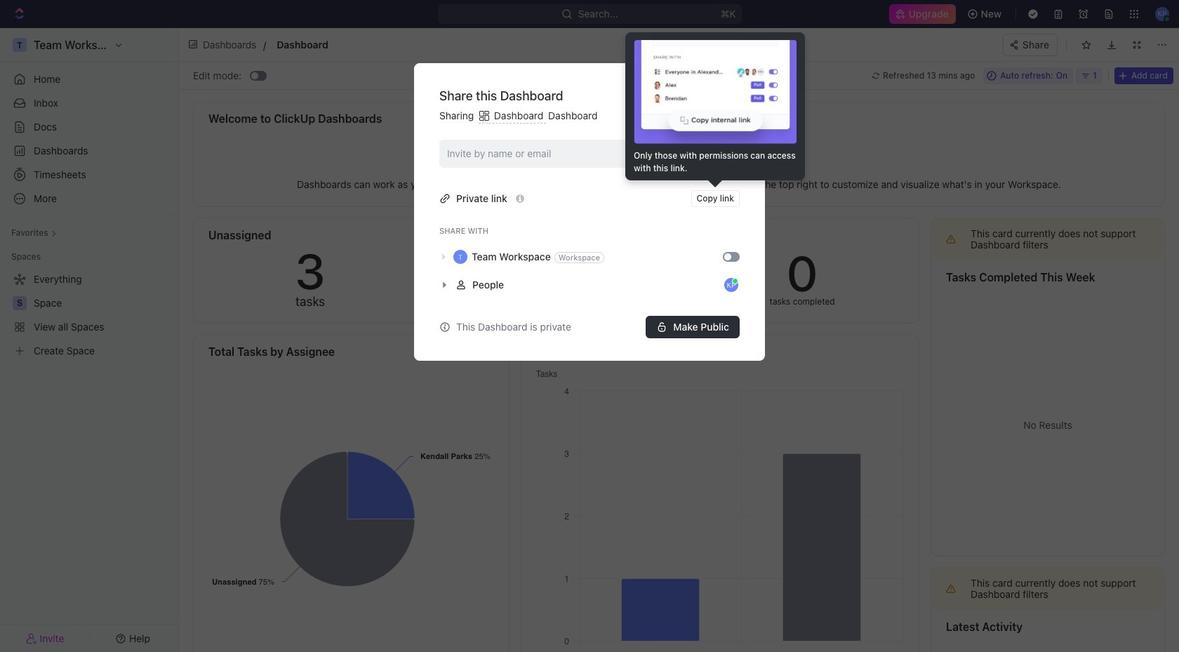 Task type: vqa. For each thing, say whether or not it's contained in the screenshot.
tree
yes



Task type: describe. For each thing, give the bounding box(es) containing it.
Invite by name or email text field
[[447, 143, 688, 164]]

sidebar navigation
[[0, 28, 179, 652]]



Task type: locate. For each thing, give the bounding box(es) containing it.
None text field
[[277, 36, 583, 53]]

invite user image
[[26, 632, 37, 645]]

tree
[[6, 268, 173, 362]]

tree inside sidebar navigation
[[6, 268, 173, 362]]



